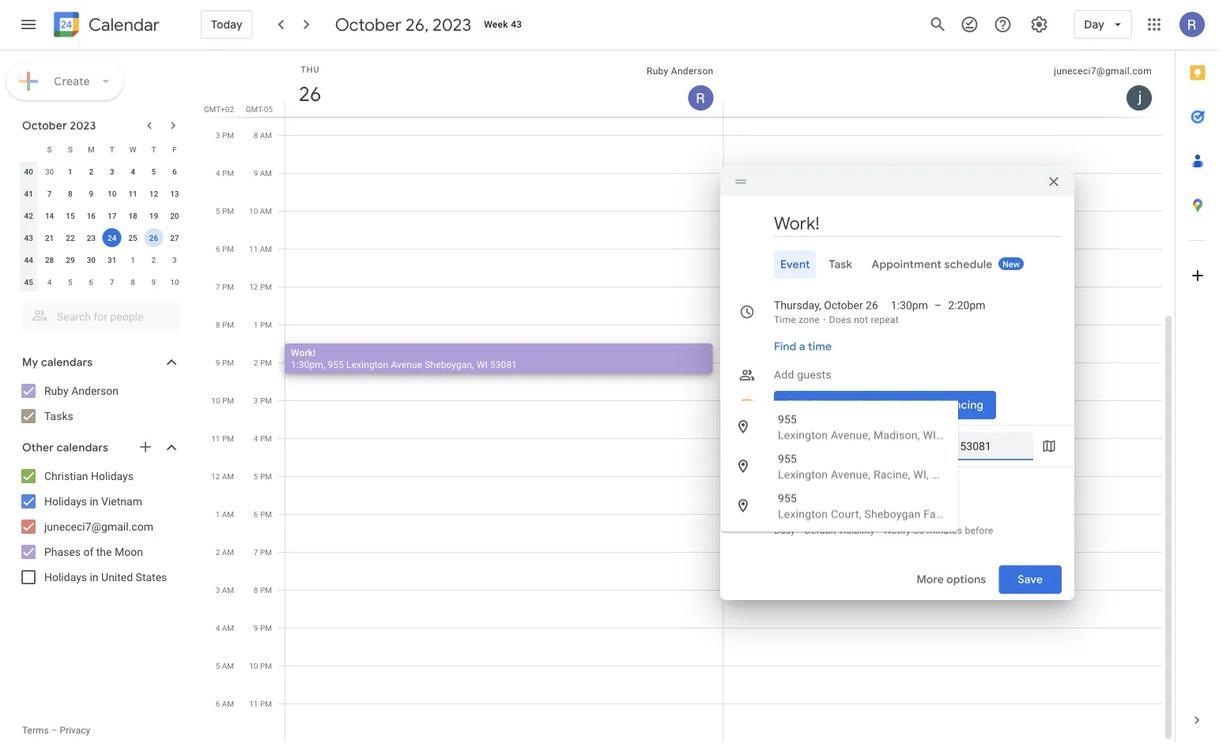 Task type: vqa. For each thing, say whether or not it's contained in the screenshot.
bottommost October
yes



Task type: locate. For each thing, give the bounding box(es) containing it.
40
[[24, 167, 33, 176]]

am up "12 pm"
[[260, 244, 272, 254]]

2 down '1 pm'
[[254, 358, 258, 368]]

appointment
[[872, 258, 942, 272]]

avenue, inside 955 lexington avenue, madison, wi, usa
[[831, 429, 871, 442]]

0 horizontal spatial 3 pm
[[216, 130, 234, 140]]

9 pm right 4 am at the bottom of the page
[[254, 624, 272, 633]]

4 pm left 9 am
[[216, 168, 234, 178]]

0 vertical spatial in
[[90, 495, 99, 508]]

10 left 11 "element"
[[108, 189, 117, 198]]

2023 right 26,
[[433, 13, 471, 36]]

1 vertical spatial ruby anderson
[[44, 385, 119, 398]]

2 horizontal spatial 12
[[249, 282, 258, 292]]

calendar heading
[[85, 14, 160, 36]]

1 vertical spatial 6 pm
[[254, 510, 272, 519]]

3 option from the top
[[721, 480, 1055, 526]]

2 vertical spatial holidays
[[44, 571, 87, 584]]

september 30 element
[[40, 162, 59, 181]]

955 for 955 lexington avenue, madison, wi, usa
[[778, 413, 797, 426]]

1 horizontal spatial 5 pm
[[254, 472, 272, 481]]

12 inside row
[[149, 189, 158, 198]]

6 pm left the 11 am
[[216, 244, 234, 254]]

0 vertical spatial junececi7@gmail.com
[[1054, 66, 1152, 77]]

6 right the 1 am
[[254, 510, 258, 519]]

0 vertical spatial holidays
[[91, 470, 134, 483]]

12 right 11 "element"
[[149, 189, 158, 198]]

0 vertical spatial 30
[[45, 167, 54, 176]]

1 avenue, from the top
[[831, 429, 871, 442]]

1 horizontal spatial 12
[[211, 472, 220, 481]]

time
[[774, 315, 796, 326]]

7 right 2 am
[[254, 548, 258, 557]]

calendars for my calendars
[[41, 356, 93, 370]]

1 horizontal spatial 7 pm
[[254, 548, 272, 557]]

3 right november 2 'element'
[[172, 255, 177, 265]]

week
[[484, 19, 508, 30]]

in for vietnam
[[90, 495, 99, 508]]

calendars up christian holidays
[[57, 441, 108, 455]]

week 43
[[484, 19, 522, 30]]

2 option from the top
[[721, 441, 958, 487]]

event button
[[774, 251, 816, 279]]

2 cell from the left
[[724, 0, 1162, 743]]

today
[[211, 17, 242, 32]]

row containing 43
[[18, 227, 185, 249]]

7 pm left "12 pm"
[[216, 282, 234, 292]]

states
[[136, 571, 167, 584]]

42
[[24, 211, 33, 221]]

955 inside 955 lexington court, sheboygan falls, sheboygan, wi, usa
[[778, 492, 797, 505]]

wi, inside 955 lexington avenue, racine, wi, usa
[[913, 469, 929, 482]]

9 pm
[[216, 358, 234, 368], [254, 624, 272, 633]]

october left 26,
[[335, 13, 402, 36]]

other calendars list
[[3, 464, 196, 591]]

november 8 element
[[123, 273, 142, 292]]

30 right 40
[[45, 167, 54, 176]]

1 vertical spatial 11 pm
[[249, 700, 272, 709]]

my calendars list
[[3, 379, 196, 429]]

0 vertical spatial calendars
[[41, 356, 93, 370]]

14 element
[[40, 206, 59, 225]]

– for terms
[[51, 726, 57, 737]]

avenue, for madison,
[[831, 429, 871, 442]]

october up september 30 element
[[22, 119, 67, 133]]

am down 2 am
[[222, 586, 234, 595]]

1 vertical spatial 30
[[87, 255, 96, 265]]

22 element
[[61, 228, 80, 247]]

1 horizontal spatial october
[[335, 13, 402, 36]]

0 vertical spatial 4 pm
[[216, 168, 234, 178]]

1 vertical spatial anderson
[[71, 385, 119, 398]]

s
[[47, 145, 52, 154], [68, 145, 73, 154]]

1 cell from the left
[[285, 0, 724, 743]]

my calendars
[[22, 356, 93, 370]]

2 for november 2 'element'
[[151, 255, 156, 265]]

27 element
[[165, 228, 184, 247]]

am down 05
[[260, 130, 272, 140]]

does
[[829, 315, 851, 326]]

– for 1:30pm
[[934, 299, 942, 312]]

5 left november 6 element
[[68, 277, 73, 287]]

1 horizontal spatial t
[[151, 145, 156, 154]]

avenue, inside 955 lexington avenue, racine, wi, usa
[[831, 469, 871, 482]]

0 vertical spatial 12
[[149, 189, 158, 198]]

955 lexington court, sheboygan falls, sheboygan, wi, usa
[[778, 492, 1055, 521]]

default visibility
[[805, 526, 875, 537]]

am down 8 am
[[260, 168, 272, 178]]

1 horizontal spatial 43
[[511, 19, 522, 30]]

30 right 29 element on the top left of the page
[[87, 255, 96, 265]]

9 am
[[253, 168, 272, 178]]

row group inside october 2023 grid
[[18, 160, 185, 293]]

955 inside 955 lexington avenue, madison, wi, usa
[[778, 413, 797, 426]]

0 horizontal spatial 1:30pm
[[291, 359, 323, 370]]

add guests
[[774, 369, 832, 382]]

0 horizontal spatial ruby
[[44, 385, 69, 398]]

tab list
[[1176, 51, 1219, 699], [733, 251, 1062, 279]]

7 pm
[[216, 282, 234, 292], [254, 548, 272, 557]]

8 pm right 3 am
[[254, 586, 272, 595]]

9 up 10 am
[[253, 168, 258, 178]]

0 vertical spatial sheboygan,
[[425, 359, 474, 370]]

4 am
[[216, 624, 234, 633]]

1 horizontal spatial sheboygan,
[[953, 508, 1012, 521]]

0 vertical spatial 43
[[511, 19, 522, 30]]

phases
[[44, 546, 81, 559]]

am up 5 am
[[222, 624, 234, 633]]

30
[[45, 167, 54, 176], [87, 255, 96, 265], [913, 526, 924, 537]]

october up does
[[824, 299, 863, 312]]

1 horizontal spatial ruby
[[647, 66, 668, 77]]

0 horizontal spatial sheboygan,
[[425, 359, 474, 370]]

wi, for madison,
[[923, 429, 939, 442]]

row group containing 40
[[18, 160, 185, 293]]

9
[[253, 168, 258, 178], [89, 189, 93, 198], [151, 277, 156, 287], [216, 358, 220, 368], [254, 624, 258, 633]]

0 vertical spatial wi,
[[923, 429, 939, 442]]

11 up '12 am'
[[211, 434, 220, 444]]

1 vertical spatial –
[[51, 726, 57, 737]]

1 horizontal spatial –
[[934, 299, 942, 312]]

29 element
[[61, 251, 80, 270]]

november 2 element
[[144, 251, 163, 270]]

0 horizontal spatial 2023
[[70, 119, 96, 133]]

955 inside the work! 1:30pm , 955 lexington avenue sheboygan, wi 53081
[[328, 359, 344, 370]]

appointment schedule
[[872, 258, 993, 272]]

10 element
[[103, 184, 122, 203]]

1 vertical spatial 43
[[24, 233, 33, 243]]

0 vertical spatial 9 pm
[[216, 358, 234, 368]]

2 for 2 pm
[[254, 358, 258, 368]]

2 horizontal spatial 26
[[866, 299, 878, 312]]

1:30pm down the work! at the top left
[[291, 359, 323, 370]]

lexington inside 955 lexington court, sheboygan falls, sheboygan, wi, usa
[[778, 508, 828, 521]]

1 vertical spatial 7 pm
[[254, 548, 272, 557]]

2 vertical spatial 30
[[913, 526, 924, 537]]

1:30pm up repeat
[[891, 299, 928, 312]]

1 horizontal spatial 9 pm
[[254, 624, 272, 633]]

holidays
[[91, 470, 134, 483], [44, 495, 87, 508], [44, 571, 87, 584]]

t right "w"
[[151, 145, 156, 154]]

lexington inside the work! 1:30pm , 955 lexington avenue sheboygan, wi 53081
[[346, 359, 388, 370]]

16
[[87, 211, 96, 221]]

0 horizontal spatial 30
[[45, 167, 54, 176]]

9 pm left 2 pm
[[216, 358, 234, 368]]

0 horizontal spatial 7 pm
[[216, 282, 234, 292]]

to element
[[934, 298, 942, 314]]

ruby anderson inside my calendars list
[[44, 385, 119, 398]]

0 horizontal spatial t
[[110, 145, 114, 154]]

1 down "12 pm"
[[254, 320, 258, 330]]

26,
[[406, 13, 429, 36]]

usa inside 955 lexington avenue, racine, wi, usa
[[932, 469, 953, 482]]

7 pm right 2 am
[[254, 548, 272, 557]]

2 up 3 am
[[216, 548, 220, 557]]

1 vertical spatial 26
[[149, 233, 158, 243]]

row
[[278, 0, 1162, 743], [18, 138, 185, 160], [18, 160, 185, 183], [18, 183, 185, 205], [18, 205, 185, 227], [18, 227, 185, 249], [18, 249, 185, 271], [18, 271, 185, 293]]

17
[[108, 211, 117, 221]]

s up september 30 element
[[47, 145, 52, 154]]

privacy
[[60, 726, 90, 737]]

0 horizontal spatial 6 pm
[[216, 244, 234, 254]]

sheboygan, inside 955 lexington court, sheboygan falls, sheboygan, wi, usa
[[953, 508, 1012, 521]]

0 vertical spatial ruby
[[647, 66, 668, 77]]

26 cell
[[143, 227, 164, 249]]

1 vertical spatial sheboygan,
[[953, 508, 1012, 521]]

2023 up m
[[70, 119, 96, 133]]

0 horizontal spatial 43
[[24, 233, 33, 243]]

955 inside 955 lexington avenue, racine, wi, usa
[[778, 453, 797, 466]]

3 pm down 2 pm
[[254, 396, 272, 406]]

1 down '12 am'
[[216, 510, 220, 519]]

1 horizontal spatial 8 pm
[[254, 586, 272, 595]]

my calendars button
[[3, 350, 196, 376]]

0 vertical spatial 6 pm
[[216, 244, 234, 254]]

26 inside cell
[[149, 233, 158, 243]]

1 vertical spatial 3 pm
[[254, 396, 272, 406]]

lexington inside 955 lexington avenue, madison, wi, usa
[[778, 429, 828, 442]]

0 vertical spatial 10 pm
[[211, 396, 234, 406]]

add
[[774, 369, 794, 382]]

11 pm right 6 am
[[249, 700, 272, 709]]

work!
[[291, 347, 316, 359]]

ruby inside 26 column header
[[647, 66, 668, 77]]

repeat
[[871, 315, 899, 326]]

10 inside "element"
[[108, 189, 117, 198]]

19 element
[[144, 206, 163, 225]]

calendars right "my"
[[41, 356, 93, 370]]

1 for 1 am
[[216, 510, 220, 519]]

3 pm down the 'gmt+02'
[[216, 130, 234, 140]]

955 for 955 lexington court, sheboygan falls, sheboygan, wi, usa
[[778, 492, 797, 505]]

10 pm
[[211, 396, 234, 406], [249, 662, 272, 671]]

8 down 'gmt-'
[[253, 130, 258, 140]]

8
[[253, 130, 258, 140], [68, 189, 73, 198], [131, 277, 135, 287], [216, 320, 220, 330], [254, 586, 258, 595]]

sheboygan,
[[425, 359, 474, 370], [953, 508, 1012, 521]]

1 horizontal spatial 26
[[298, 81, 320, 107]]

25
[[128, 233, 137, 243]]

12 down the 11 am
[[249, 282, 258, 292]]

calendars inside dropdown button
[[41, 356, 93, 370]]

4 left november 5 "element"
[[47, 277, 52, 287]]

thu
[[301, 64, 320, 74]]

2 horizontal spatial october
[[824, 299, 863, 312]]

20
[[170, 211, 179, 221]]

in
[[90, 495, 99, 508], [90, 571, 99, 584]]

am down 9 am
[[260, 206, 272, 216]]

8 pm left '1 pm'
[[216, 320, 234, 330]]

calendars inside dropdown button
[[57, 441, 108, 455]]

1 in from the top
[[90, 495, 99, 508]]

13 element
[[165, 184, 184, 203]]

holidays down phases
[[44, 571, 87, 584]]

thursday, october 26 element
[[292, 76, 328, 112]]

0 horizontal spatial 4 pm
[[216, 168, 234, 178]]

1 vertical spatial usa
[[932, 469, 953, 482]]

holidays up vietnam
[[91, 470, 134, 483]]

usa inside 955 lexington avenue, madison, wi, usa
[[942, 429, 963, 442]]

4 pm down 2 pm
[[254, 434, 272, 444]]

– left 2:20pm
[[934, 299, 942, 312]]

day button
[[1074, 6, 1132, 43]]

october
[[335, 13, 402, 36], [22, 119, 67, 133], [824, 299, 863, 312]]

am down 4 am at the bottom of the page
[[222, 662, 234, 671]]

12 up the 1 am
[[211, 472, 220, 481]]

row containing 45
[[18, 271, 185, 293]]

2 inside november 2 'element'
[[151, 255, 156, 265]]

5 pm right '12 am'
[[254, 472, 272, 481]]

1 horizontal spatial 1:30pm
[[891, 299, 928, 312]]

6
[[172, 167, 177, 176], [216, 244, 220, 254], [89, 277, 93, 287], [254, 510, 258, 519], [216, 700, 220, 709]]

calendars
[[41, 356, 93, 370], [57, 441, 108, 455]]

2
[[89, 167, 93, 176], [151, 255, 156, 265], [254, 358, 258, 368], [216, 548, 220, 557]]

2 horizontal spatial 30
[[913, 526, 924, 537]]

11 pm up '12 am'
[[211, 434, 234, 444]]

november 7 element
[[103, 273, 122, 292]]

terms
[[22, 726, 49, 737]]

27
[[170, 233, 179, 243]]

holidays for holidays in united states
[[44, 571, 87, 584]]

0 horizontal spatial 9 pm
[[216, 358, 234, 368]]

10 pm right 5 am
[[249, 662, 272, 671]]

1 horizontal spatial ruby anderson
[[647, 66, 713, 77]]

1 vertical spatial ruby
[[44, 385, 69, 398]]

anderson inside my calendars list
[[71, 385, 119, 398]]

time
[[808, 340, 832, 354]]

26 down thu
[[298, 81, 320, 107]]

4 left 9 am
[[216, 168, 220, 178]]

lexington for 955 lexington avenue, madison, wi, usa
[[778, 429, 828, 442]]

4 down 2 pm
[[254, 434, 258, 444]]

21 element
[[40, 228, 59, 247]]

3 pm
[[216, 130, 234, 140], [254, 396, 272, 406]]

1 horizontal spatial 30
[[87, 255, 96, 265]]

1 vertical spatial holidays
[[44, 495, 87, 508]]

october for october 26, 2023
[[335, 13, 402, 36]]

new
[[1002, 260, 1020, 270]]

1 vertical spatial 9 pm
[[254, 624, 272, 633]]

row containing 42
[[18, 205, 185, 227]]

wi
[[477, 359, 488, 370]]

9 left 2 pm
[[216, 358, 220, 368]]

0 horizontal spatial 8 pm
[[216, 320, 234, 330]]

falls,
[[924, 508, 950, 521]]

usa for lexington avenue, racine, wi, usa
[[932, 469, 953, 482]]

11
[[128, 189, 137, 198], [249, 244, 258, 254], [211, 434, 220, 444], [249, 700, 258, 709]]

christian
[[44, 470, 88, 483]]

1 horizontal spatial anderson
[[671, 66, 713, 77]]

23
[[87, 233, 96, 243]]

2 vertical spatial usa
[[1033, 508, 1055, 521]]

1 horizontal spatial s
[[68, 145, 73, 154]]

0 horizontal spatial –
[[51, 726, 57, 737]]

0 horizontal spatial tab list
[[733, 251, 1062, 279]]

1 vertical spatial october
[[22, 119, 67, 133]]

christian holidays
[[44, 470, 134, 483]]

0 vertical spatial usa
[[942, 429, 963, 442]]

ruby anderson
[[647, 66, 713, 77], [44, 385, 119, 398]]

lexington for 955 lexington court, sheboygan falls, sheboygan, wi, usa
[[778, 508, 828, 521]]

5 inside "element"
[[68, 277, 73, 287]]

5 pm
[[216, 206, 234, 216], [254, 472, 272, 481]]

9 left 10 "element"
[[89, 189, 93, 198]]

0 horizontal spatial ruby anderson
[[44, 385, 119, 398]]

10 up the 11 am
[[249, 206, 258, 216]]

wi, for racine,
[[913, 469, 929, 482]]

2 in from the top
[[90, 571, 99, 584]]

30 right the notify
[[913, 526, 924, 537]]

0 horizontal spatial october
[[22, 119, 67, 133]]

0 vertical spatial avenue,
[[831, 429, 871, 442]]

0 vertical spatial 2023
[[433, 13, 471, 36]]

10
[[108, 189, 117, 198], [249, 206, 258, 216], [170, 277, 179, 287], [211, 396, 220, 406], [249, 662, 258, 671]]

holidays down christian
[[44, 495, 87, 508]]

lexington inside 955 lexington avenue, racine, wi, usa
[[778, 469, 828, 482]]

create
[[54, 74, 90, 89]]

7 left "12 pm"
[[216, 282, 220, 292]]

in left united
[[90, 571, 99, 584]]

0 horizontal spatial junececi7@gmail.com
[[44, 521, 153, 534]]

junececi7@gmail.com inside column header
[[1054, 66, 1152, 77]]

15 element
[[61, 206, 80, 225]]

2 for 2 am
[[216, 548, 220, 557]]

sheboygan, up the before
[[953, 508, 1012, 521]]

october 2023 grid
[[15, 138, 185, 293]]

11 right 10 "element"
[[128, 189, 137, 198]]

1 vertical spatial in
[[90, 571, 99, 584]]

junececi7@gmail.com up phases of the moon
[[44, 521, 153, 534]]

1 horizontal spatial 2023
[[433, 13, 471, 36]]

22
[[66, 233, 75, 243]]

28
[[45, 255, 54, 265]]

avenue,
[[831, 429, 871, 442], [831, 469, 871, 482]]

0 vertical spatial 7 pm
[[216, 282, 234, 292]]

10 right november 9 element
[[170, 277, 179, 287]]

– right terms
[[51, 726, 57, 737]]

2 avenue, from the top
[[831, 469, 871, 482]]

row group
[[18, 160, 185, 293]]

0 horizontal spatial 26
[[149, 233, 158, 243]]

0 vertical spatial –
[[934, 299, 942, 312]]

30 element
[[82, 251, 101, 270]]

6 left the 11 am
[[216, 244, 220, 254]]

24 cell
[[102, 227, 122, 249]]

november 5 element
[[61, 273, 80, 292]]

2 left the november 3 element
[[151, 255, 156, 265]]

wi, inside 955 lexington avenue, madison, wi, usa
[[923, 429, 939, 442]]

avenue, up 955 lexington avenue, racine, wi, usa
[[831, 429, 871, 442]]

find a time
[[774, 340, 832, 354]]

0 vertical spatial 3 pm
[[216, 130, 234, 140]]

1 vertical spatial avenue,
[[831, 469, 871, 482]]

1 horizontal spatial junececi7@gmail.com
[[1054, 66, 1152, 77]]

31 element
[[103, 251, 122, 270]]

4 up 11 "element"
[[131, 167, 135, 176]]

1:30pm
[[891, 299, 928, 312], [291, 359, 323, 370]]

2023
[[433, 13, 471, 36], [70, 119, 96, 133]]

0 vertical spatial 1:30pm
[[891, 299, 928, 312]]

am for 3 am
[[222, 586, 234, 595]]

0 vertical spatial 5 pm
[[216, 206, 234, 216]]

12 for 12 am
[[211, 472, 220, 481]]

3
[[216, 130, 220, 140], [110, 167, 114, 176], [172, 255, 177, 265], [254, 396, 258, 406], [216, 586, 220, 595]]

in down christian holidays
[[90, 495, 99, 508]]

am up 3 am
[[222, 548, 234, 557]]

0 vertical spatial anderson
[[671, 66, 713, 77]]

junececi7@gmail.com
[[1054, 66, 1152, 77], [44, 521, 153, 534]]

1:30pm – 2:20pm
[[891, 299, 985, 312]]

None search field
[[0, 296, 196, 331]]

2 vertical spatial october
[[824, 299, 863, 312]]

955 lexington avenue, racine, wi, usa
[[778, 453, 953, 482]]

26 inside column header
[[298, 81, 320, 107]]

1 horizontal spatial 4 pm
[[254, 434, 272, 444]]

minutes
[[927, 526, 962, 537]]

t
[[110, 145, 114, 154], [151, 145, 156, 154]]

am for 6 am
[[222, 700, 234, 709]]

option
[[721, 401, 963, 447], [721, 441, 958, 487], [721, 480, 1055, 526]]

0 vertical spatial ruby anderson
[[647, 66, 713, 77]]

30 for september 30 element
[[45, 167, 54, 176]]

1 horizontal spatial 11 pm
[[249, 700, 272, 709]]

1 left november 2 'element'
[[131, 255, 135, 265]]

26 up does not repeat
[[866, 299, 878, 312]]

5
[[151, 167, 156, 176], [216, 206, 220, 216], [68, 277, 73, 287], [254, 472, 258, 481], [216, 662, 220, 671]]

0 vertical spatial october
[[335, 13, 402, 36]]

sheboygan, left wi
[[425, 359, 474, 370]]

1 vertical spatial 8 pm
[[254, 586, 272, 595]]

lexington
[[346, 359, 388, 370], [778, 429, 828, 442], [778, 469, 828, 482], [778, 508, 828, 521]]

24, today element
[[103, 228, 122, 247]]

cell
[[285, 0, 724, 743], [724, 0, 1162, 743]]

t left "w"
[[110, 145, 114, 154]]



Task type: describe. For each thing, give the bounding box(es) containing it.
1 option from the top
[[721, 401, 963, 447]]

12 for 12 pm
[[249, 282, 258, 292]]

1 am
[[216, 510, 234, 519]]

Search for people text field
[[32, 303, 171, 331]]

privacy link
[[60, 726, 90, 737]]

5 right '12 am'
[[254, 472, 258, 481]]

2 down m
[[89, 167, 93, 176]]

17 element
[[103, 206, 122, 225]]

other calendars button
[[3, 436, 196, 461]]

10 up '12 am'
[[211, 396, 220, 406]]

of
[[83, 546, 94, 559]]

thu 26
[[298, 64, 320, 107]]

11 am
[[249, 244, 272, 254]]

lexington for 955 lexington avenue, racine, wi, usa
[[778, 469, 828, 482]]

guests
[[797, 369, 832, 382]]

notify 30 minutes before
[[884, 526, 993, 537]]

vietnam
[[101, 495, 142, 508]]

avenue, for racine,
[[831, 469, 871, 482]]

3 up 10 "element"
[[110, 167, 114, 176]]

row containing 41
[[18, 183, 185, 205]]

november 4 element
[[40, 273, 59, 292]]

12 element
[[144, 184, 163, 203]]

13
[[170, 189, 179, 198]]

am for 12 am
[[222, 472, 234, 481]]

create button
[[6, 62, 123, 100]]

madison,
[[874, 429, 920, 442]]

day
[[1084, 17, 1104, 32]]

4 inside november 4 element
[[47, 277, 52, 287]]

in for united
[[90, 571, 99, 584]]

2 t from the left
[[151, 145, 156, 154]]

1 right september 30 element
[[68, 167, 73, 176]]

october 2023
[[22, 119, 96, 133]]

add other calendars image
[[138, 440, 153, 455]]

holidays in vietnam
[[44, 495, 142, 508]]

holidays in united states
[[44, 571, 167, 584]]

6 down 5 am
[[216, 700, 220, 709]]

november 9 element
[[144, 273, 163, 292]]

terms link
[[22, 726, 49, 737]]

18 element
[[123, 206, 142, 225]]

row containing work!
[[278, 0, 1162, 743]]

955 for 955 lexington avenue, racine, wi, usa
[[778, 453, 797, 466]]

1 for 1 pm
[[254, 320, 258, 330]]

8 up the 15 element
[[68, 189, 73, 198]]

find
[[774, 340, 796, 354]]

add guests button
[[768, 361, 1062, 390]]

5 down 4 am at the bottom of the page
[[216, 662, 220, 671]]

8 am
[[253, 130, 272, 140]]

october 26, 2023
[[335, 13, 471, 36]]

my
[[22, 356, 38, 370]]

12 am
[[211, 472, 234, 481]]

gmt-
[[246, 104, 264, 114]]

am for 10 am
[[260, 206, 272, 216]]

44
[[24, 255, 33, 265]]

11 inside "element"
[[128, 189, 137, 198]]

1 t from the left
[[110, 145, 114, 154]]

8 left '1 pm'
[[216, 320, 220, 330]]

23 element
[[82, 228, 101, 247]]

the
[[96, 546, 112, 559]]

8 right 3 am
[[254, 586, 258, 595]]

5 am
[[216, 662, 234, 671]]

sheboygan
[[864, 508, 921, 521]]

calendar element
[[51, 9, 160, 43]]

1 vertical spatial 2023
[[70, 119, 96, 133]]

21
[[45, 233, 54, 243]]

busy
[[774, 526, 795, 537]]

11 right 6 am
[[249, 700, 258, 709]]

wi, inside 955 lexington court, sheboygan falls, sheboygan, wi, usa
[[1014, 508, 1030, 521]]

1 s from the left
[[47, 145, 52, 154]]

3 down the 'gmt+02'
[[216, 130, 220, 140]]

am for 11 am
[[260, 244, 272, 254]]

avenue
[[391, 359, 422, 370]]

november 6 element
[[82, 273, 101, 292]]

1 for november 1 element
[[131, 255, 135, 265]]

gmt+02
[[204, 104, 234, 114]]

phases of the moon
[[44, 546, 143, 559]]

2 s from the left
[[68, 145, 73, 154]]

am for 4 am
[[222, 624, 234, 633]]

sheboygan, inside the work! 1:30pm , 955 lexington avenue sheboygan, wi 53081
[[425, 359, 474, 370]]

31
[[108, 255, 117, 265]]

18
[[128, 211, 137, 221]]

junececi7@gmail.com inside other calendars list
[[44, 521, 153, 534]]

does not repeat
[[829, 315, 899, 326]]

task
[[829, 258, 853, 272]]

9 right november 8 element on the left top of page
[[151, 277, 156, 287]]

row containing 44
[[18, 249, 185, 271]]

19
[[149, 211, 158, 221]]

43 inside row
[[24, 233, 33, 243]]

5 left 10 am
[[216, 206, 220, 216]]

notify
[[884, 526, 911, 537]]

work! 1:30pm , 955 lexington avenue sheboygan, wi 53081
[[291, 347, 517, 370]]

am for 5 am
[[222, 662, 234, 671]]

26 element
[[144, 228, 163, 247]]

new element
[[999, 258, 1024, 270]]

november 1 element
[[123, 251, 142, 270]]

6 am
[[216, 700, 234, 709]]

05
[[264, 104, 273, 114]]

26 grid
[[202, 0, 1175, 743]]

row containing 40
[[18, 160, 185, 183]]

gmt-05
[[246, 104, 273, 114]]

1:30pm inside the work! 1:30pm , 955 lexington avenue sheboygan, wi 53081
[[291, 359, 323, 370]]

Location text field
[[774, 432, 1027, 461]]

united
[[101, 571, 133, 584]]

29
[[66, 255, 75, 265]]

7 right 41
[[47, 189, 52, 198]]

Add title text field
[[774, 212, 1062, 236]]

cell containing work!
[[285, 0, 724, 743]]

holidays for holidays in vietnam
[[44, 495, 87, 508]]

racine,
[[874, 469, 910, 482]]

location list box
[[721, 401, 1055, 532]]

event
[[780, 258, 810, 272]]

2 am
[[216, 548, 234, 557]]

16 element
[[82, 206, 101, 225]]

calendars for other calendars
[[57, 441, 108, 455]]

november 3 element
[[165, 251, 184, 270]]

10 right 5 am
[[249, 662, 258, 671]]

3 am
[[216, 586, 234, 595]]

3 up 4 am at the bottom of the page
[[216, 586, 220, 595]]

12 pm
[[249, 282, 272, 292]]

1 horizontal spatial 3 pm
[[254, 396, 272, 406]]

7 left november 8 element on the left top of page
[[110, 277, 114, 287]]

6 up 13 element at the top of the page
[[172, 167, 177, 176]]

4 up 5 am
[[216, 624, 220, 633]]

moon
[[115, 546, 143, 559]]

row containing s
[[18, 138, 185, 160]]

6 left november 7 element
[[89, 277, 93, 287]]

0 horizontal spatial 10 pm
[[211, 396, 234, 406]]

0 horizontal spatial 11 pm
[[211, 434, 234, 444]]

thursday, october 26
[[774, 299, 878, 312]]

tasks
[[44, 410, 73, 423]]

other
[[22, 441, 54, 455]]

w
[[129, 145, 136, 154]]

45
[[24, 277, 33, 287]]

usa inside 955 lexington court, sheboygan falls, sheboygan, wi, usa
[[1033, 508, 1055, 521]]

am for 8 am
[[260, 130, 272, 140]]

ruby inside my calendars list
[[44, 385, 69, 398]]

m
[[88, 145, 95, 154]]

court,
[[831, 508, 861, 521]]

zone
[[799, 315, 820, 326]]

anderson inside 26 column header
[[671, 66, 713, 77]]

28 element
[[40, 251, 59, 270]]

a
[[799, 340, 805, 354]]

24
[[108, 233, 117, 243]]

1 pm
[[254, 320, 272, 330]]

main drawer image
[[19, 15, 38, 34]]

2:20pm
[[948, 299, 985, 312]]

11 element
[[123, 184, 142, 203]]

am for 1 am
[[222, 510, 234, 519]]

9 right 4 am at the bottom of the page
[[254, 624, 258, 633]]

not
[[854, 315, 868, 326]]

am for 2 am
[[222, 548, 234, 557]]

3 down 2 pm
[[254, 396, 258, 406]]

53081
[[490, 359, 517, 370]]

thursday,
[[774, 299, 821, 312]]

time zone
[[774, 315, 820, 326]]

1 vertical spatial 5 pm
[[254, 472, 272, 481]]

other calendars
[[22, 441, 108, 455]]

schedule
[[944, 258, 993, 272]]

,
[[323, 359, 325, 370]]

25 element
[[123, 228, 142, 247]]

8 left november 9 element
[[131, 277, 135, 287]]

11 down 10 am
[[249, 244, 258, 254]]

tab list containing event
[[733, 251, 1062, 279]]

ruby anderson inside 26 column header
[[647, 66, 713, 77]]

1 horizontal spatial tab list
[[1176, 51, 1219, 699]]

junececi7@gmail.com column header
[[723, 51, 1162, 117]]

task button
[[823, 251, 859, 279]]

20 element
[[165, 206, 184, 225]]

settings menu image
[[1030, 15, 1049, 34]]

am for 9 am
[[260, 168, 272, 178]]

12 for 12
[[149, 189, 158, 198]]

october for october 2023
[[22, 119, 67, 133]]

2 vertical spatial 26
[[866, 299, 878, 312]]

10 am
[[249, 206, 272, 216]]

26 column header
[[285, 51, 724, 117]]

0 horizontal spatial 5 pm
[[216, 206, 234, 216]]

5 up 12 element
[[151, 167, 156, 176]]

1 vertical spatial 10 pm
[[249, 662, 272, 671]]

30 for '30' element
[[87, 255, 96, 265]]

november 10 element
[[165, 273, 184, 292]]

usa for lexington avenue, madison, wi, usa
[[942, 429, 963, 442]]



